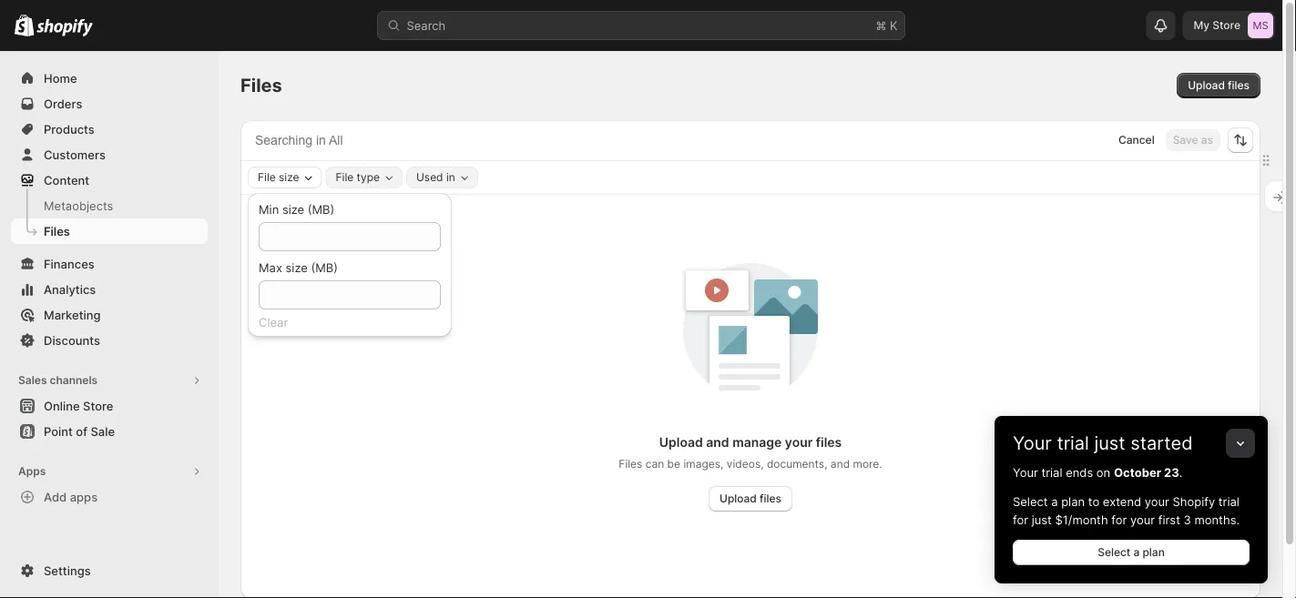 Task type: locate. For each thing, give the bounding box(es) containing it.
upload for bottom upload files button
[[720, 493, 757, 506]]

point of sale
[[44, 425, 115, 439]]

0 vertical spatial files
[[241, 74, 282, 97]]

1 vertical spatial trial
[[1042, 466, 1063, 480]]

trial up months.
[[1219, 495, 1240, 509]]

add apps button
[[11, 485, 208, 510]]

your inside dropdown button
[[1013, 432, 1052, 455]]

a down select a plan to extend your shopify trial for just $1/month for your first 3 months.
[[1134, 546, 1140, 560]]

select
[[1013, 495, 1048, 509], [1098, 546, 1131, 560]]

your left first
[[1131, 513, 1156, 527]]

1 your from the top
[[1013, 432, 1052, 455]]

on
[[1097, 466, 1111, 480]]

2 vertical spatial your
[[1131, 513, 1156, 527]]

size inside dropdown button
[[279, 171, 299, 184]]

1 vertical spatial files
[[44, 224, 70, 238]]

0 vertical spatial size
[[279, 171, 299, 184]]

2 horizontal spatial upload
[[1188, 79, 1226, 92]]

videos,
[[727, 458, 764, 471]]

select a plan to extend your shopify trial for just $1/month for your first 3 months.
[[1013, 495, 1240, 527]]

1 vertical spatial (mb)
[[311, 261, 338, 275]]

months.
[[1195, 513, 1240, 527]]

and left more.
[[831, 458, 850, 471]]

apps
[[18, 465, 46, 478]]

upload files button down my store
[[1178, 73, 1261, 98]]

file size
[[258, 171, 299, 184]]

0 vertical spatial trial
[[1057, 432, 1090, 455]]

trial inside select a plan to extend your shopify trial for just $1/month for your first 3 months.
[[1219, 495, 1240, 509]]

online store
[[44, 399, 113, 413]]

min
[[259, 202, 279, 216]]

just inside dropdown button
[[1095, 432, 1126, 455]]

home link
[[11, 66, 208, 91]]

0 horizontal spatial select
[[1013, 495, 1048, 509]]

0 horizontal spatial and
[[706, 435, 730, 451]]

2 vertical spatial files
[[760, 493, 782, 506]]

0 vertical spatial files
[[1229, 79, 1250, 92]]

1 horizontal spatial select
[[1098, 546, 1131, 560]]

0 horizontal spatial upload files button
[[709, 487, 793, 512]]

analytics
[[44, 283, 96, 297]]

file for file size
[[258, 171, 276, 184]]

finances
[[44, 257, 95, 271]]

select for select a plan to extend your shopify trial for just $1/month for your first 3 months.
[[1013, 495, 1048, 509]]

.
[[1180, 466, 1183, 480]]

1 horizontal spatial just
[[1095, 432, 1126, 455]]

0 vertical spatial select
[[1013, 495, 1048, 509]]

upload files down my store
[[1188, 79, 1250, 92]]

size
[[279, 171, 299, 184], [282, 202, 305, 216], [286, 261, 308, 275]]

plan up $1/month
[[1062, 495, 1085, 509]]

your up the your trial ends on october 23 .
[[1013, 432, 1052, 455]]

files link
[[11, 219, 208, 244]]

files can be images, videos, documents, and more.
[[619, 458, 883, 471]]

october
[[1114, 466, 1162, 480]]

files down the "files can be images, videos, documents, and more."
[[760, 493, 782, 506]]

upload
[[1188, 79, 1226, 92], [660, 435, 703, 451], [720, 493, 757, 506]]

size up min size (mb)
[[279, 171, 299, 184]]

your for your trial ends on october 23 .
[[1013, 466, 1039, 480]]

settings
[[44, 564, 91, 578]]

upload down the my
[[1188, 79, 1226, 92]]

0 horizontal spatial files
[[44, 224, 70, 238]]

0 horizontal spatial upload
[[660, 435, 703, 451]]

1 vertical spatial files
[[816, 435, 842, 451]]

a
[[1052, 495, 1058, 509], [1134, 546, 1140, 560]]

manage
[[733, 435, 782, 451]]

files
[[241, 74, 282, 97], [44, 224, 70, 238], [619, 458, 643, 471]]

a up $1/month
[[1052, 495, 1058, 509]]

a inside select a plan to extend your shopify trial for just $1/month for your first 3 months.
[[1052, 495, 1058, 509]]

store
[[1213, 19, 1241, 32], [83, 399, 113, 413]]

3
[[1184, 513, 1192, 527]]

shopify image
[[15, 14, 34, 36]]

1 vertical spatial a
[[1134, 546, 1140, 560]]

0 vertical spatial store
[[1213, 19, 1241, 32]]

file
[[258, 171, 276, 184], [336, 171, 354, 184]]

0 horizontal spatial store
[[83, 399, 113, 413]]

1 horizontal spatial store
[[1213, 19, 1241, 32]]

0 vertical spatial your
[[1013, 432, 1052, 455]]

0 vertical spatial your
[[785, 435, 813, 451]]

1 horizontal spatial for
[[1112, 513, 1128, 527]]

1 vertical spatial store
[[83, 399, 113, 413]]

metaobjects
[[44, 199, 113, 213]]

can
[[646, 458, 665, 471]]

1 horizontal spatial and
[[831, 458, 850, 471]]

2 horizontal spatial files
[[619, 458, 643, 471]]

your
[[1013, 432, 1052, 455], [1013, 466, 1039, 480]]

upload files for bottom upload files button
[[720, 493, 782, 506]]

1 vertical spatial and
[[831, 458, 850, 471]]

a for select a plan
[[1134, 546, 1140, 560]]

0 horizontal spatial plan
[[1062, 495, 1085, 509]]

0 vertical spatial a
[[1052, 495, 1058, 509]]

2 file from the left
[[336, 171, 354, 184]]

1 horizontal spatial upload
[[720, 493, 757, 506]]

files up documents,
[[816, 435, 842, 451]]

1 vertical spatial upload files
[[720, 493, 782, 506]]

settings link
[[11, 559, 208, 584]]

store up sale
[[83, 399, 113, 413]]

online
[[44, 399, 80, 413]]

marketing
[[44, 308, 101, 322]]

your trial just started element
[[995, 464, 1269, 584]]

2 horizontal spatial files
[[1229, 79, 1250, 92]]

1 vertical spatial size
[[282, 202, 305, 216]]

size right min
[[282, 202, 305, 216]]

file left type
[[336, 171, 354, 184]]

just
[[1095, 432, 1126, 455], [1032, 513, 1052, 527]]

select down select a plan to extend your shopify trial for just $1/month for your first 3 months.
[[1098, 546, 1131, 560]]

plan down first
[[1143, 546, 1165, 560]]

orders
[[44, 97, 82, 111]]

file type
[[336, 171, 380, 184]]

trial up ends
[[1057, 432, 1090, 455]]

my
[[1194, 19, 1210, 32]]

apps button
[[11, 459, 208, 485]]

k
[[890, 18, 898, 32]]

1 horizontal spatial file
[[336, 171, 354, 184]]

0 horizontal spatial files
[[760, 493, 782, 506]]

upload files button down the "files can be images, videos, documents, and more."
[[709, 487, 793, 512]]

max
[[259, 261, 282, 275]]

home
[[44, 71, 77, 85]]

store inside button
[[83, 399, 113, 413]]

0 horizontal spatial upload files
[[720, 493, 782, 506]]

discounts
[[44, 334, 100, 348]]

0 vertical spatial upload files button
[[1178, 73, 1261, 98]]

0 vertical spatial upload
[[1188, 79, 1226, 92]]

content link
[[11, 168, 208, 193]]

your up documents,
[[785, 435, 813, 451]]

0 vertical spatial upload files
[[1188, 79, 1250, 92]]

1 file from the left
[[258, 171, 276, 184]]

upload up be
[[660, 435, 703, 451]]

1 vertical spatial plan
[[1143, 546, 1165, 560]]

select inside select a plan to extend your shopify trial for just $1/month for your first 3 months.
[[1013, 495, 1048, 509]]

Searching in All field
[[250, 128, 1072, 152]]

(mb) up max size (mb) number field
[[311, 261, 338, 275]]

file for file type
[[336, 171, 354, 184]]

your up first
[[1145, 495, 1170, 509]]

(mb)
[[308, 202, 335, 216], [311, 261, 338, 275]]

1 horizontal spatial a
[[1134, 546, 1140, 560]]

started
[[1131, 432, 1193, 455]]

trial left ends
[[1042, 466, 1063, 480]]

for down extend
[[1112, 513, 1128, 527]]

just left $1/month
[[1032, 513, 1052, 527]]

for left $1/month
[[1013, 513, 1029, 527]]

0 vertical spatial (mb)
[[308, 202, 335, 216]]

upload files
[[1188, 79, 1250, 92], [720, 493, 782, 506]]

your trial just started button
[[995, 416, 1269, 455]]

0 vertical spatial just
[[1095, 432, 1126, 455]]

1 vertical spatial select
[[1098, 546, 1131, 560]]

for
[[1013, 513, 1029, 527], [1112, 513, 1128, 527]]

2 your from the top
[[1013, 466, 1039, 480]]

0 horizontal spatial just
[[1032, 513, 1052, 527]]

1 horizontal spatial plan
[[1143, 546, 1165, 560]]

your
[[785, 435, 813, 451], [1145, 495, 1170, 509], [1131, 513, 1156, 527]]

my store
[[1194, 19, 1241, 32]]

upload down videos,
[[720, 493, 757, 506]]

store for my store
[[1213, 19, 1241, 32]]

upload files down the "files can be images, videos, documents, and more."
[[720, 493, 782, 506]]

0 horizontal spatial file
[[258, 171, 276, 184]]

and up "images,"
[[706, 435, 730, 451]]

upload files for right upload files button
[[1188, 79, 1250, 92]]

1 horizontal spatial upload files
[[1188, 79, 1250, 92]]

1 horizontal spatial files
[[816, 435, 842, 451]]

analytics link
[[11, 277, 208, 303]]

2 vertical spatial trial
[[1219, 495, 1240, 509]]

(mb) for min size (mb)
[[308, 202, 335, 216]]

trial
[[1057, 432, 1090, 455], [1042, 466, 1063, 480], [1219, 495, 1240, 509]]

0 horizontal spatial a
[[1052, 495, 1058, 509]]

first
[[1159, 513, 1181, 527]]

files
[[1229, 79, 1250, 92], [816, 435, 842, 451], [760, 493, 782, 506]]

store right the my
[[1213, 19, 1241, 32]]

and
[[706, 435, 730, 451], [831, 458, 850, 471]]

1 vertical spatial just
[[1032, 513, 1052, 527]]

select left to
[[1013, 495, 1048, 509]]

your left ends
[[1013, 466, 1039, 480]]

0 horizontal spatial for
[[1013, 513, 1029, 527]]

2 vertical spatial size
[[286, 261, 308, 275]]

file up min
[[258, 171, 276, 184]]

upload files button
[[1178, 73, 1261, 98], [709, 487, 793, 512]]

1 vertical spatial your
[[1013, 466, 1039, 480]]

metaobjects link
[[11, 193, 208, 219]]

0 vertical spatial and
[[706, 435, 730, 451]]

customers link
[[11, 142, 208, 168]]

plan inside select a plan to extend your shopify trial for just $1/month for your first 3 months.
[[1062, 495, 1085, 509]]

size for min
[[282, 202, 305, 216]]

point of sale button
[[0, 419, 219, 445]]

1 vertical spatial upload
[[660, 435, 703, 451]]

used in
[[416, 171, 455, 184]]

0 vertical spatial plan
[[1062, 495, 1085, 509]]

size right max
[[286, 261, 308, 275]]

channels
[[50, 374, 98, 387]]

sales channels
[[18, 374, 98, 387]]

files down the my store image
[[1229, 79, 1250, 92]]

just up the on
[[1095, 432, 1126, 455]]

trial inside your trial just started dropdown button
[[1057, 432, 1090, 455]]

(mb) up min size (mb) number field
[[308, 202, 335, 216]]

2 vertical spatial upload
[[720, 493, 757, 506]]

plan
[[1062, 495, 1085, 509], [1143, 546, 1165, 560]]



Task type: vqa. For each thing, say whether or not it's contained in the screenshot.
Taco
no



Task type: describe. For each thing, give the bounding box(es) containing it.
Max size (MB) number field
[[259, 281, 414, 310]]

products link
[[11, 117, 208, 142]]

max size (mb)
[[259, 261, 338, 275]]

file type button
[[327, 168, 402, 188]]

orders link
[[11, 91, 208, 117]]

of
[[76, 425, 87, 439]]

discounts link
[[11, 328, 208, 354]]

2 for from the left
[[1112, 513, 1128, 527]]

used
[[416, 171, 443, 184]]

Min size (MB) number field
[[259, 222, 414, 252]]

marketing link
[[11, 303, 208, 328]]

⌘
[[876, 18, 887, 32]]

your trial just started
[[1013, 432, 1193, 455]]

be
[[668, 458, 681, 471]]

apps
[[70, 490, 98, 504]]

1 vertical spatial upload files button
[[709, 487, 793, 512]]

finances link
[[11, 252, 208, 277]]

files for bottom upload files button
[[760, 493, 782, 506]]

sale
[[91, 425, 115, 439]]

cancel
[[1119, 134, 1155, 147]]

file size button
[[249, 168, 321, 188]]

size for file
[[279, 171, 299, 184]]

to
[[1089, 495, 1100, 509]]

size for max
[[286, 261, 308, 275]]

type
[[357, 171, 380, 184]]

add
[[44, 490, 67, 504]]

a for select a plan to extend your shopify trial for just $1/month for your first 3 months.
[[1052, 495, 1058, 509]]

online store button
[[0, 394, 219, 419]]

products
[[44, 122, 95, 136]]

your for your trial just started
[[1013, 432, 1052, 455]]

1 horizontal spatial upload files button
[[1178, 73, 1261, 98]]

trial for just
[[1057, 432, 1090, 455]]

1 horizontal spatial files
[[241, 74, 282, 97]]

23
[[1165, 466, 1180, 480]]

plan for select a plan to extend your shopify trial for just $1/month for your first 3 months.
[[1062, 495, 1085, 509]]

select for select a plan
[[1098, 546, 1131, 560]]

sales channels button
[[11, 368, 208, 394]]

my store image
[[1249, 13, 1274, 38]]

content
[[44, 173, 89, 187]]

search
[[407, 18, 446, 32]]

trial for ends
[[1042, 466, 1063, 480]]

$1/month
[[1056, 513, 1109, 527]]

files for right upload files button
[[1229, 79, 1250, 92]]

point
[[44, 425, 73, 439]]

your trial ends on october 23 .
[[1013, 466, 1183, 480]]

min size (mb)
[[259, 202, 335, 216]]

customers
[[44, 148, 106, 162]]

upload for right upload files button
[[1188, 79, 1226, 92]]

sales
[[18, 374, 47, 387]]

point of sale link
[[11, 419, 208, 445]]

(mb) for max size (mb)
[[311, 261, 338, 275]]

documents,
[[767, 458, 828, 471]]

ends
[[1066, 466, 1094, 480]]

1 vertical spatial your
[[1145, 495, 1170, 509]]

add apps
[[44, 490, 98, 504]]

images,
[[684, 458, 724, 471]]

shopify image
[[37, 19, 93, 37]]

2 vertical spatial files
[[619, 458, 643, 471]]

in
[[446, 171, 455, 184]]

just inside select a plan to extend your shopify trial for just $1/month for your first 3 months.
[[1032, 513, 1052, 527]]

plan for select a plan
[[1143, 546, 1165, 560]]

online store link
[[11, 394, 208, 419]]

cancel button
[[1112, 129, 1163, 151]]

extend
[[1103, 495, 1142, 509]]

upload and manage your files
[[660, 435, 842, 451]]

select a plan
[[1098, 546, 1165, 560]]

shopify
[[1173, 495, 1216, 509]]

used in button
[[407, 168, 477, 188]]

select a plan link
[[1013, 540, 1250, 566]]

more.
[[853, 458, 883, 471]]

1 for from the left
[[1013, 513, 1029, 527]]

store for online store
[[83, 399, 113, 413]]

⌘ k
[[876, 18, 898, 32]]



